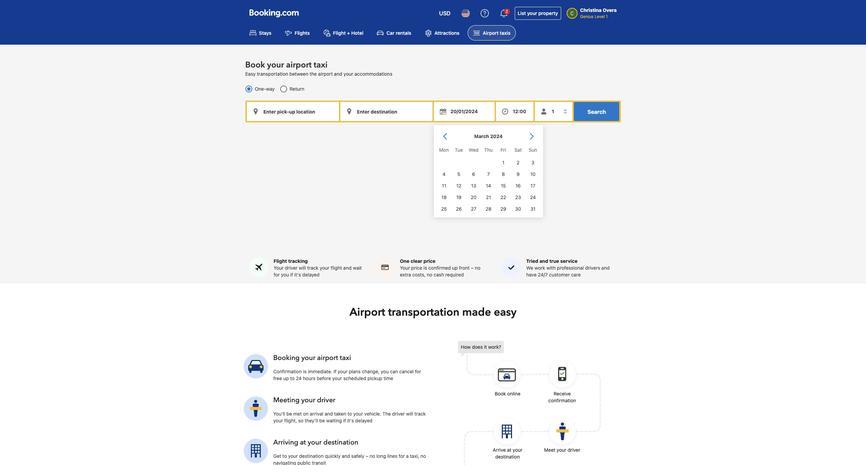 Task type: vqa. For each thing, say whether or not it's contained in the screenshot.


Task type: describe. For each thing, give the bounding box(es) containing it.
for for flight tracking your driver will track your flight and wait for you if it's delayed
[[274, 272, 280, 278]]

at for arriving
[[300, 439, 306, 448]]

destination for arriving at your destination
[[324, 439, 359, 448]]

7 button
[[481, 169, 496, 180]]

clear
[[411, 259, 422, 264]]

your inside one clear price your price is confirmed up front – no extra costs, no cash required
[[400, 265, 410, 271]]

attractions link
[[420, 25, 465, 41]]

25 button
[[437, 203, 451, 215]]

6
[[472, 171, 475, 177]]

20 button
[[466, 192, 481, 203]]

for for confirmation is immediate. if your plans change, you can cancel for free up to 24 hours before your scheduled pickup time
[[415, 369, 421, 375]]

arrive at your destination
[[493, 448, 523, 460]]

the
[[383, 412, 391, 417]]

9
[[517, 171, 520, 177]]

can
[[390, 369, 398, 375]]

long
[[377, 454, 386, 460]]

change,
[[362, 369, 380, 375]]

21
[[486, 195, 491, 200]]

18
[[441, 195, 447, 200]]

airport for book
[[286, 60, 312, 71]]

booking.com online hotel reservations image
[[249, 9, 299, 17]]

airport for booking
[[317, 354, 338, 363]]

destination for arrive at your destination
[[496, 455, 520, 460]]

no left cash
[[427, 272, 433, 278]]

book for your
[[245, 60, 265, 71]]

meet your driver
[[544, 448, 581, 454]]

your left accommodations
[[344, 71, 353, 77]]

car rentals link
[[372, 25, 417, 41]]

0 vertical spatial be
[[287, 412, 292, 417]]

is inside confirmation is immediate. if your plans change, you can cancel for free up to 24 hours before your scheduled pickup time
[[303, 369, 307, 375]]

1 vertical spatial 2
[[517, 160, 520, 166]]

17
[[531, 183, 535, 189]]

fri
[[501, 147, 506, 153]]

to inside confirmation is immediate. if your plans change, you can cancel for free up to 24 hours before your scheduled pickup time
[[290, 376, 295, 382]]

have
[[526, 272, 537, 278]]

confirmation
[[273, 369, 302, 375]]

your right list
[[527, 10, 537, 16]]

your up the immediate.
[[301, 354, 316, 363]]

your inside arrive at your destination
[[513, 448, 523, 454]]

flight + hotel link
[[318, 25, 369, 41]]

christina
[[580, 7, 602, 13]]

customer
[[549, 272, 570, 278]]

10 button
[[526, 169, 540, 180]]

20/01/2024 button
[[434, 102, 495, 121]]

overa
[[603, 7, 617, 13]]

and up "work"
[[540, 259, 548, 264]]

public
[[297, 461, 311, 466]]

30 button
[[511, 203, 526, 215]]

up inside confirmation is immediate. if your plans change, you can cancel for free up to 24 hours before your scheduled pickup time
[[283, 376, 289, 382]]

31 button
[[526, 203, 540, 215]]

2024
[[490, 134, 503, 139]]

mon
[[439, 147, 449, 153]]

taxi for booking
[[340, 354, 351, 363]]

made
[[462, 305, 491, 320]]

stays
[[259, 30, 272, 36]]

destination for get to your destination quickly and safely – no long lines for a taxi, no navigating public transit
[[299, 454, 324, 460]]

up inside one clear price your price is confirmed up front – no extra costs, no cash required
[[452, 265, 458, 271]]

arrival
[[310, 412, 323, 417]]

tried and true service we work with professional drivers and have 24/7 customer care
[[526, 259, 610, 278]]

they'll
[[305, 418, 318, 424]]

7
[[487, 171, 490, 177]]

book your airport taxi easy transportation between the airport and your accommodations
[[245, 60, 393, 77]]

it's inside flight tracking your driver will track your flight and wait for you if it's delayed
[[294, 272, 301, 278]]

flights link
[[280, 25, 315, 41]]

15
[[501, 183, 506, 189]]

3
[[532, 160, 534, 166]]

usd button
[[435, 5, 455, 22]]

21 button
[[481, 192, 496, 203]]

if inside flight tracking your driver will track your flight and wait for you if it's delayed
[[290, 272, 293, 278]]

18 button
[[437, 192, 451, 203]]

before
[[317, 376, 331, 382]]

confirmation is immediate. if your plans change, you can cancel for free up to 24 hours before your scheduled pickup time
[[273, 369, 421, 382]]

booking airport taxi image for booking your airport taxi
[[244, 355, 268, 379]]

list your property
[[518, 10, 558, 16]]

24 inside confirmation is immediate. if your plans change, you can cancel for free up to 24 hours before your scheduled pickup time
[[296, 376, 302, 382]]

22 button
[[496, 192, 511, 203]]

front
[[459, 265, 470, 271]]

19 button
[[451, 192, 466, 203]]

scheduled
[[343, 376, 366, 382]]

14 button
[[481, 180, 496, 192]]

required
[[446, 272, 464, 278]]

25
[[441, 206, 447, 212]]

easy
[[245, 71, 256, 77]]

5
[[457, 171, 460, 177]]

12:00 button
[[496, 102, 534, 121]]

your left vehicle.
[[353, 412, 363, 417]]

booking
[[273, 354, 300, 363]]

list
[[518, 10, 526, 16]]

flight for flight + hotel
[[333, 30, 346, 36]]

your down 'you'll'
[[273, 418, 283, 424]]

get to your destination quickly and safely – no long lines for a taxi, no navigating public transit
[[273, 454, 426, 466]]

christina overa genius level 1
[[580, 7, 617, 19]]

tue
[[455, 147, 463, 153]]

driver up arrival at the bottom of page
[[317, 396, 336, 405]]

24/7
[[538, 272, 548, 278]]

vehicle.
[[364, 412, 381, 417]]

3 button
[[526, 157, 540, 169]]

work
[[535, 265, 545, 271]]

6 button
[[466, 169, 481, 180]]

one-way
[[255, 86, 275, 92]]

sun
[[529, 147, 537, 153]]

13
[[471, 183, 476, 189]]

14
[[486, 183, 491, 189]]

how
[[461, 345, 471, 350]]

you inside flight tracking your driver will track your flight and wait for you if it's delayed
[[281, 272, 289, 278]]

accommodations
[[355, 71, 393, 77]]

if inside you'll be met on arrival and taken to your vehicle. the driver will track your flight, so they'll be waiting if it's delayed
[[343, 418, 346, 424]]

list your property link
[[515, 7, 561, 20]]

1 vertical spatial price
[[411, 265, 422, 271]]

does
[[472, 345, 483, 350]]

way
[[266, 86, 275, 92]]

1 inside christina overa genius level 1
[[606, 14, 608, 19]]



Task type: locate. For each thing, give the bounding box(es) containing it.
0 vertical spatial track
[[307, 265, 319, 271]]

no right taxi,
[[421, 454, 426, 460]]

driver inside you'll be met on arrival and taken to your vehicle. the driver will track your flight, so they'll be waiting if it's delayed
[[392, 412, 405, 417]]

cancel
[[399, 369, 414, 375]]

price down clear
[[411, 265, 422, 271]]

0 vertical spatial 2 button
[[496, 5, 512, 22]]

track inside you'll be met on arrival and taken to your vehicle. the driver will track your flight, so they'll be waiting if it's delayed
[[415, 412, 426, 417]]

for inside get to your destination quickly and safely – no long lines for a taxi, no navigating public transit
[[399, 454, 405, 460]]

hotel
[[351, 30, 363, 36]]

5 button
[[451, 169, 466, 180]]

your
[[274, 265, 284, 271], [400, 265, 410, 271]]

0 vertical spatial will
[[299, 265, 306, 271]]

driver
[[285, 265, 298, 271], [317, 396, 336, 405], [392, 412, 405, 417], [568, 448, 581, 454]]

0 vertical spatial airport
[[483, 30, 499, 36]]

and up waiting
[[325, 412, 333, 417]]

1 vertical spatial for
[[415, 369, 421, 375]]

flight for flight tracking your driver will track your flight and wait for you if it's delayed
[[274, 259, 287, 264]]

airport for airport taxis
[[483, 30, 499, 36]]

1 vertical spatial 1
[[502, 160, 504, 166]]

for inside flight tracking your driver will track your flight and wait for you if it's delayed
[[274, 272, 280, 278]]

you inside confirmation is immediate. if your plans change, you can cancel for free up to 24 hours before your scheduled pickup time
[[381, 369, 389, 375]]

1 vertical spatial you
[[381, 369, 389, 375]]

and inside flight tracking your driver will track your flight and wait for you if it's delayed
[[343, 265, 352, 271]]

flight tracking your driver will track your flight and wait for you if it's delayed
[[274, 259, 362, 278]]

and left wait
[[343, 265, 352, 271]]

0 horizontal spatial taxi
[[314, 60, 328, 71]]

you'll
[[273, 412, 285, 417]]

+
[[347, 30, 350, 36]]

is up costs,
[[424, 265, 427, 271]]

extra
[[400, 272, 411, 278]]

– right safely
[[366, 454, 368, 460]]

1 your from the left
[[274, 265, 284, 271]]

1 horizontal spatial book
[[495, 391, 506, 397]]

24 button
[[526, 192, 540, 203]]

0 horizontal spatial delayed
[[302, 272, 320, 278]]

1 vertical spatial airport
[[350, 305, 385, 320]]

hours
[[303, 376, 316, 382]]

if down the taken
[[343, 418, 346, 424]]

1 horizontal spatial if
[[343, 418, 346, 424]]

for
[[274, 272, 280, 278], [415, 369, 421, 375], [399, 454, 405, 460]]

1 vertical spatial it's
[[347, 418, 354, 424]]

transportation inside book your airport taxi easy transportation between the airport and your accommodations
[[257, 71, 288, 77]]

on
[[303, 412, 309, 417]]

be
[[287, 412, 292, 417], [319, 418, 325, 424]]

flight
[[331, 265, 342, 271]]

so
[[298, 418, 304, 424]]

0 horizontal spatial 1
[[502, 160, 504, 166]]

plans
[[349, 369, 361, 375]]

your up navigating
[[288, 454, 298, 460]]

2 up 9
[[517, 160, 520, 166]]

will inside you'll be met on arrival and taken to your vehicle. the driver will track your flight, so they'll be waiting if it's delayed
[[406, 412, 413, 417]]

professional
[[557, 265, 584, 271]]

2 your from the left
[[400, 265, 410, 271]]

is up hours
[[303, 369, 307, 375]]

drivers
[[585, 265, 600, 271]]

28
[[486, 206, 491, 212]]

0 vertical spatial price
[[424, 259, 436, 264]]

0 vertical spatial taxi
[[314, 60, 328, 71]]

it's right waiting
[[347, 418, 354, 424]]

driver down tracking in the left of the page
[[285, 265, 298, 271]]

1 horizontal spatial is
[[424, 265, 427, 271]]

will right the
[[406, 412, 413, 417]]

1 vertical spatial taxi
[[340, 354, 351, 363]]

taxi up the
[[314, 60, 328, 71]]

at right arrive
[[507, 448, 512, 454]]

booking your airport taxi
[[273, 354, 351, 363]]

and inside you'll be met on arrival and taken to your vehicle. the driver will track your flight, so they'll be waiting if it's delayed
[[325, 412, 333, 417]]

0 horizontal spatial will
[[299, 265, 306, 271]]

1 vertical spatial to
[[348, 412, 352, 417]]

delayed down vehicle.
[[355, 418, 373, 424]]

track down tracking in the left of the page
[[307, 265, 319, 271]]

met
[[293, 412, 302, 417]]

0 vertical spatial if
[[290, 272, 293, 278]]

1 horizontal spatial 2
[[517, 160, 520, 166]]

13 button
[[466, 180, 481, 192]]

we
[[526, 265, 533, 271]]

no left long
[[370, 454, 375, 460]]

2 vertical spatial for
[[399, 454, 405, 460]]

at for arrive
[[507, 448, 512, 454]]

1 down overa
[[606, 14, 608, 19]]

9 button
[[511, 169, 526, 180]]

if down tracking in the left of the page
[[290, 272, 293, 278]]

0 horizontal spatial be
[[287, 412, 292, 417]]

stays link
[[244, 25, 277, 41]]

transit
[[312, 461, 326, 466]]

destination up 'quickly'
[[324, 439, 359, 448]]

1 horizontal spatial 24
[[530, 195, 536, 200]]

to down confirmation
[[290, 376, 295, 382]]

booking airport taxi image for meeting your driver
[[244, 397, 268, 421]]

destination inside get to your destination quickly and safely – no long lines for a taxi, no navigating public transit
[[299, 454, 324, 460]]

your up on
[[301, 396, 315, 405]]

0 horizontal spatial is
[[303, 369, 307, 375]]

0 vertical spatial is
[[424, 265, 427, 271]]

1 horizontal spatial 1
[[606, 14, 608, 19]]

easy
[[494, 305, 517, 320]]

12
[[456, 183, 461, 189]]

– inside one clear price your price is confirmed up front – no extra costs, no cash required
[[471, 265, 474, 271]]

is inside one clear price your price is confirmed up front – no extra costs, no cash required
[[424, 265, 427, 271]]

23
[[515, 195, 521, 200]]

no right front
[[475, 265, 481, 271]]

tracking
[[288, 259, 308, 264]]

1 vertical spatial flight
[[274, 259, 287, 264]]

up down confirmation
[[283, 376, 289, 382]]

1 horizontal spatial transportation
[[388, 305, 460, 320]]

0 vertical spatial you
[[281, 272, 289, 278]]

to right the taken
[[348, 412, 352, 417]]

1 horizontal spatial taxi
[[340, 354, 351, 363]]

1 vertical spatial be
[[319, 418, 325, 424]]

Enter destination text field
[[340, 102, 433, 121]]

0 horizontal spatial flight
[[274, 259, 287, 264]]

0 vertical spatial transportation
[[257, 71, 288, 77]]

0 horizontal spatial –
[[366, 454, 368, 460]]

0 horizontal spatial book
[[245, 60, 265, 71]]

to up navigating
[[283, 454, 287, 460]]

1 vertical spatial up
[[283, 376, 289, 382]]

1 horizontal spatial for
[[399, 454, 405, 460]]

arrive
[[493, 448, 506, 454]]

0 vertical spatial flight
[[333, 30, 346, 36]]

immediate.
[[308, 369, 332, 375]]

your right arrive
[[513, 448, 523, 454]]

track inside flight tracking your driver will track your flight and wait for you if it's delayed
[[307, 265, 319, 271]]

to inside you'll be met on arrival and taken to your vehicle. the driver will track your flight, so they'll be waiting if it's delayed
[[348, 412, 352, 417]]

car
[[387, 30, 395, 36]]

booking airport taxi image for arriving at your destination
[[244, 439, 268, 464]]

be down arrival at the bottom of page
[[319, 418, 325, 424]]

and left safely
[[342, 454, 350, 460]]

you up time
[[381, 369, 389, 375]]

and right the
[[334, 71, 342, 77]]

– right front
[[471, 265, 474, 271]]

16 button
[[511, 180, 526, 192]]

2 button left list
[[496, 5, 512, 22]]

0 vertical spatial to
[[290, 376, 295, 382]]

airport up if
[[317, 354, 338, 363]]

will inside flight tracking your driver will track your flight and wait for you if it's delayed
[[299, 265, 306, 271]]

0 horizontal spatial airport
[[350, 305, 385, 320]]

and right drivers
[[602, 265, 610, 271]]

taxi for book
[[314, 60, 328, 71]]

it
[[484, 345, 487, 350]]

0 horizontal spatial if
[[290, 272, 293, 278]]

0 horizontal spatial it's
[[294, 272, 301, 278]]

and inside book your airport taxi easy transportation between the airport and your accommodations
[[334, 71, 342, 77]]

booking airport taxi image
[[458, 342, 602, 466], [244, 355, 268, 379], [244, 397, 268, 421], [244, 439, 268, 464]]

care
[[571, 272, 581, 278]]

airport right the
[[318, 71, 333, 77]]

1 vertical spatial transportation
[[388, 305, 460, 320]]

1 horizontal spatial airport
[[483, 30, 499, 36]]

1 vertical spatial track
[[415, 412, 426, 417]]

at right arriving
[[300, 439, 306, 448]]

19
[[456, 195, 461, 200]]

1 button
[[496, 157, 511, 169]]

1 horizontal spatial up
[[452, 265, 458, 271]]

flight left +
[[333, 30, 346, 36]]

book up easy
[[245, 60, 265, 71]]

17 button
[[526, 180, 540, 192]]

0 vertical spatial delayed
[[302, 272, 320, 278]]

0 horizontal spatial price
[[411, 265, 422, 271]]

Enter pick-up location text field
[[247, 102, 339, 121]]

1 vertical spatial book
[[495, 391, 506, 397]]

up up required
[[452, 265, 458, 271]]

2 horizontal spatial to
[[348, 412, 352, 417]]

destination down arrive
[[496, 455, 520, 460]]

to inside get to your destination quickly and safely – no long lines for a taxi, no navigating public transit
[[283, 454, 287, 460]]

1 horizontal spatial your
[[400, 265, 410, 271]]

1 horizontal spatial flight
[[333, 30, 346, 36]]

0 horizontal spatial your
[[274, 265, 284, 271]]

1 horizontal spatial track
[[415, 412, 426, 417]]

1 up '8' at the right
[[502, 160, 504, 166]]

1 vertical spatial –
[[366, 454, 368, 460]]

service
[[561, 259, 578, 264]]

1 horizontal spatial at
[[507, 448, 512, 454]]

delayed down tracking in the left of the page
[[302, 272, 320, 278]]

1 horizontal spatial you
[[381, 369, 389, 375]]

1 vertical spatial if
[[343, 418, 346, 424]]

and inside get to your destination quickly and safely – no long lines for a taxi, no navigating public transit
[[342, 454, 350, 460]]

1 horizontal spatial price
[[424, 259, 436, 264]]

1 horizontal spatial to
[[290, 376, 295, 382]]

– inside get to your destination quickly and safely – no long lines for a taxi, no navigating public transit
[[366, 454, 368, 460]]

your up "transit" at bottom left
[[308, 439, 322, 448]]

usd
[[439, 10, 451, 16]]

destination
[[324, 439, 359, 448], [299, 454, 324, 460], [496, 455, 520, 460]]

driver right meet
[[568, 448, 581, 454]]

airport for airport transportation made easy
[[350, 305, 385, 320]]

22
[[501, 195, 506, 200]]

flight left tracking in the left of the page
[[274, 259, 287, 264]]

your up 'way'
[[267, 60, 284, 71]]

1 horizontal spatial it's
[[347, 418, 354, 424]]

your inside flight tracking your driver will track your flight and wait for you if it's delayed
[[320, 265, 330, 271]]

0 horizontal spatial track
[[307, 265, 319, 271]]

1 horizontal spatial delayed
[[355, 418, 373, 424]]

flights
[[295, 30, 310, 36]]

cash
[[434, 272, 444, 278]]

track right the
[[415, 412, 426, 417]]

wed
[[469, 147, 479, 153]]

arriving
[[273, 439, 298, 448]]

your inside get to your destination quickly and safely – no long lines for a taxi, no navigating public transit
[[288, 454, 298, 460]]

1 vertical spatial airport
[[318, 71, 333, 77]]

0 horizontal spatial you
[[281, 272, 289, 278]]

wait
[[353, 265, 362, 271]]

taxi inside book your airport taxi easy transportation between the airport and your accommodations
[[314, 60, 328, 71]]

your inside flight tracking your driver will track your flight and wait for you if it's delayed
[[274, 265, 284, 271]]

1 horizontal spatial will
[[406, 412, 413, 417]]

4
[[443, 171, 446, 177]]

flight inside flight tracking your driver will track your flight and wait for you if it's delayed
[[274, 259, 287, 264]]

quickly
[[325, 454, 341, 460]]

0 horizontal spatial up
[[283, 376, 289, 382]]

2 left list
[[506, 9, 508, 14]]

be up the flight,
[[287, 412, 292, 417]]

destination up public
[[299, 454, 324, 460]]

delayed inside flight tracking your driver will track your flight and wait for you if it's delayed
[[302, 272, 320, 278]]

24 down 17 button
[[530, 195, 536, 200]]

it's down tracking in the left of the page
[[294, 272, 301, 278]]

the
[[310, 71, 317, 77]]

march 2024
[[474, 134, 503, 139]]

driver inside flight tracking your driver will track your flight and wait for you if it's delayed
[[285, 265, 298, 271]]

2 vertical spatial airport
[[317, 354, 338, 363]]

if
[[290, 272, 293, 278], [343, 418, 346, 424]]

0 vertical spatial 24
[[530, 195, 536, 200]]

book left online
[[495, 391, 506, 397]]

meet
[[544, 448, 556, 454]]

1 vertical spatial 24
[[296, 376, 302, 382]]

you'll be met on arrival and taken to your vehicle. the driver will track your flight, so they'll be waiting if it's delayed
[[273, 412, 426, 424]]

property
[[539, 10, 558, 16]]

0 vertical spatial 1
[[606, 14, 608, 19]]

1 vertical spatial 2 button
[[511, 157, 526, 169]]

1 horizontal spatial –
[[471, 265, 474, 271]]

1 inside button
[[502, 160, 504, 166]]

0 horizontal spatial for
[[274, 272, 280, 278]]

your left flight
[[320, 265, 330, 271]]

price up confirmed on the bottom
[[424, 259, 436, 264]]

1 horizontal spatial be
[[319, 418, 325, 424]]

2 horizontal spatial for
[[415, 369, 421, 375]]

get
[[273, 454, 281, 460]]

2 vertical spatial to
[[283, 454, 287, 460]]

confirmation
[[549, 398, 576, 404]]

12 button
[[451, 180, 466, 192]]

0 horizontal spatial at
[[300, 439, 306, 448]]

27
[[471, 206, 476, 212]]

8 button
[[496, 169, 511, 180]]

2 button up 9
[[511, 157, 526, 169]]

will down tracking in the left of the page
[[299, 265, 306, 271]]

driver right the
[[392, 412, 405, 417]]

book for online
[[495, 391, 506, 397]]

to
[[290, 376, 295, 382], [348, 412, 352, 417], [283, 454, 287, 460]]

11 button
[[437, 180, 451, 192]]

you down tracking in the left of the page
[[281, 272, 289, 278]]

0 horizontal spatial to
[[283, 454, 287, 460]]

24 inside button
[[530, 195, 536, 200]]

it's inside you'll be met on arrival and taken to your vehicle. the driver will track your flight, so they'll be waiting if it's delayed
[[347, 418, 354, 424]]

if
[[334, 369, 337, 375]]

28 button
[[481, 203, 496, 215]]

your down if
[[332, 376, 342, 382]]

0 horizontal spatial 2
[[506, 9, 508, 14]]

0 vertical spatial up
[[452, 265, 458, 271]]

return
[[290, 86, 304, 92]]

0 vertical spatial for
[[274, 272, 280, 278]]

1
[[606, 14, 608, 19], [502, 160, 504, 166]]

12:00
[[513, 109, 526, 114]]

delayed inside you'll be met on arrival and taken to your vehicle. the driver will track your flight, so they'll be waiting if it's delayed
[[355, 418, 373, 424]]

0 vertical spatial –
[[471, 265, 474, 271]]

car rentals
[[387, 30, 411, 36]]

your right if
[[338, 369, 348, 375]]

27 button
[[466, 203, 481, 215]]

arriving at your destination
[[273, 439, 359, 448]]

at inside arrive at your destination
[[507, 448, 512, 454]]

0 vertical spatial 2
[[506, 9, 508, 14]]

true
[[550, 259, 559, 264]]

1 vertical spatial will
[[406, 412, 413, 417]]

0 horizontal spatial 24
[[296, 376, 302, 382]]

book inside book your airport taxi easy transportation between the airport and your accommodations
[[245, 60, 265, 71]]

0 vertical spatial it's
[[294, 272, 301, 278]]

0 vertical spatial book
[[245, 60, 265, 71]]

destination inside arrive at your destination
[[496, 455, 520, 460]]

1 vertical spatial is
[[303, 369, 307, 375]]

1 vertical spatial delayed
[[355, 418, 373, 424]]

4 button
[[437, 169, 451, 180]]

your right meet
[[557, 448, 567, 454]]

0 vertical spatial airport
[[286, 60, 312, 71]]

24 left hours
[[296, 376, 302, 382]]

receive
[[554, 391, 571, 397]]

airport up between
[[286, 60, 312, 71]]

taxi up plans at the left
[[340, 354, 351, 363]]

0 horizontal spatial transportation
[[257, 71, 288, 77]]

for inside confirmation is immediate. if your plans change, you can cancel for free up to 24 hours before your scheduled pickup time
[[415, 369, 421, 375]]

2
[[506, 9, 508, 14], [517, 160, 520, 166]]



